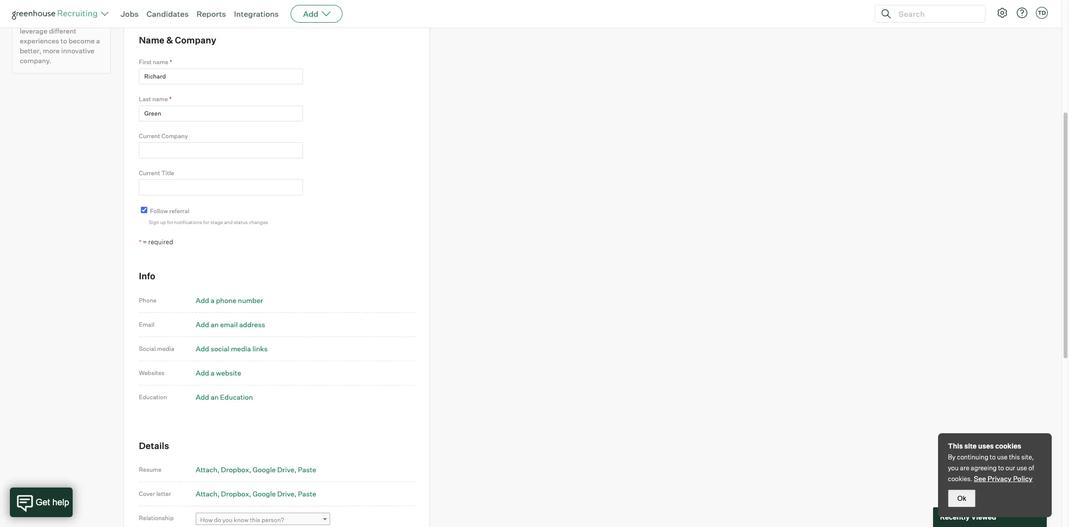 Task type: describe. For each thing, give the bounding box(es) containing it.
attach link for cover letter
[[196, 490, 220, 499]]

paste for cover letter
[[298, 490, 316, 499]]

0 vertical spatial company
[[175, 34, 216, 45]]

our
[[1005, 465, 1015, 472]]

details
[[139, 441, 169, 452]]

ok
[[957, 495, 966, 503]]

drive for cover letter
[[277, 490, 294, 499]]

stage
[[210, 220, 223, 225]]

td button
[[1036, 7, 1048, 19]]

email
[[220, 321, 238, 329]]

agreeing
[[971, 465, 997, 472]]

title
[[161, 169, 174, 177]]

current for current company
[[139, 132, 160, 140]]

to inside diversity helps us leverage different experiences to become a better, more innovative company.
[[61, 37, 67, 45]]

Search text field
[[896, 7, 976, 21]]

paste for resume
[[298, 466, 316, 475]]

resume
[[139, 467, 162, 474]]

do
[[214, 517, 221, 524]]

relationship
[[139, 515, 174, 523]]

phone
[[139, 297, 157, 304]]

phone
[[216, 296, 236, 305]]

an for email
[[211, 321, 219, 329]]

website
[[216, 369, 241, 377]]

person?
[[262, 517, 284, 524]]

1 horizontal spatial media
[[231, 345, 251, 353]]

first name *
[[139, 58, 172, 66]]

attach dropbox google drive paste for resume
[[196, 466, 316, 475]]

social media
[[139, 345, 174, 353]]

=
[[143, 238, 147, 246]]

2 for from the left
[[203, 220, 209, 225]]

number
[[238, 296, 263, 305]]

up
[[160, 220, 166, 225]]

add for add a website
[[196, 369, 209, 377]]

first
[[139, 58, 152, 66]]

name for first
[[153, 58, 168, 66]]

a for add a website
[[211, 369, 214, 377]]

experiences
[[20, 37, 59, 45]]

websites
[[139, 370, 165, 377]]

dropbox link for resume
[[221, 466, 251, 475]]

referral
[[169, 207, 189, 215]]

sign
[[149, 220, 159, 225]]

drive for resume
[[277, 466, 294, 475]]

add for add social media links
[[196, 345, 209, 353]]

privacy
[[988, 475, 1012, 483]]

* inside * = required
[[139, 239, 141, 246]]

add for add a phone number
[[196, 296, 209, 305]]

follow referral
[[150, 207, 189, 215]]

greenhouse recruiting image
[[12, 8, 101, 20]]

add for add an education
[[196, 393, 209, 402]]

Follow referral checkbox
[[141, 207, 147, 213]]

dropbox for cover letter
[[221, 490, 249, 499]]

status
[[234, 220, 248, 225]]

uses
[[978, 442, 994, 451]]

ok button
[[948, 490, 976, 508]]

a inside diversity helps us leverage different experiences to become a better, more innovative company.
[[96, 37, 100, 45]]

better,
[[20, 47, 41, 55]]

this for person?
[[250, 517, 260, 524]]

add an education link
[[196, 393, 253, 402]]

jobs
[[121, 9, 139, 19]]

configure image
[[996, 7, 1008, 19]]

see privacy policy
[[974, 475, 1033, 483]]

leverage
[[20, 27, 47, 35]]

candidates
[[147, 9, 189, 19]]

become
[[69, 37, 95, 45]]

candidates link
[[147, 9, 189, 19]]

reports
[[197, 9, 226, 19]]

follow
[[150, 207, 168, 215]]

and
[[224, 220, 233, 225]]

add button
[[291, 5, 343, 23]]

by continuing to use this site, you are agreeing to our use of cookies.
[[948, 454, 1034, 483]]

innovative
[[61, 47, 94, 55]]

* = required
[[139, 238, 173, 246]]

info
[[139, 271, 155, 282]]

1 for from the left
[[167, 220, 173, 225]]

social
[[139, 345, 156, 353]]

google drive link for cover letter
[[253, 490, 296, 499]]

different
[[49, 27, 76, 35]]

continuing
[[957, 454, 988, 462]]

google drive link for resume
[[253, 466, 296, 475]]

add a phone number
[[196, 296, 263, 305]]

see
[[974, 475, 986, 483]]

add social media links link
[[196, 345, 268, 353]]

us
[[69, 17, 77, 25]]

last
[[139, 95, 151, 103]]

add an email address link
[[196, 321, 265, 329]]

how
[[200, 517, 213, 524]]

viewed
[[971, 514, 996, 522]]

current for current title
[[139, 169, 160, 177]]

this
[[948, 442, 963, 451]]

* for last name *
[[169, 95, 172, 103]]

integrations
[[234, 9, 279, 19]]

attach dropbox google drive paste for cover letter
[[196, 490, 316, 499]]

how do you know this person?
[[200, 517, 284, 524]]

know
[[234, 517, 249, 524]]

add social media links
[[196, 345, 268, 353]]

dropbox link for cover letter
[[221, 490, 251, 499]]

site,
[[1021, 454, 1034, 462]]

0 horizontal spatial media
[[157, 345, 174, 353]]

1 vertical spatial you
[[222, 517, 232, 524]]

a for add a phone number
[[211, 296, 214, 305]]

diversity
[[20, 17, 49, 25]]



Task type: vqa. For each thing, say whether or not it's contained in the screenshot.
the top 'name'
yes



Task type: locate. For each thing, give the bounding box(es) containing it.
0 horizontal spatial this
[[250, 517, 260, 524]]

1 dropbox from the top
[[221, 466, 249, 475]]

1 vertical spatial dropbox
[[221, 490, 249, 499]]

* left =
[[139, 239, 141, 246]]

0 vertical spatial attach link
[[196, 466, 220, 475]]

education down websites
[[139, 394, 167, 401]]

company right & at left
[[175, 34, 216, 45]]

1 google drive link from the top
[[253, 466, 296, 475]]

an left email
[[211, 321, 219, 329]]

0 vertical spatial you
[[948, 465, 959, 472]]

0 horizontal spatial for
[[167, 220, 173, 225]]

1 vertical spatial this
[[250, 517, 260, 524]]

1 vertical spatial name
[[152, 95, 168, 103]]

1 vertical spatial company
[[161, 132, 188, 140]]

name
[[153, 58, 168, 66], [152, 95, 168, 103]]

0 vertical spatial current
[[139, 132, 160, 140]]

helps
[[50, 17, 68, 25]]

0 vertical spatial a
[[96, 37, 100, 45]]

td
[[1038, 9, 1046, 16]]

current company
[[139, 132, 188, 140]]

1 drive from the top
[[277, 466, 294, 475]]

1 horizontal spatial education
[[220, 393, 253, 402]]

add an education
[[196, 393, 253, 402]]

this inside by continuing to use this site, you are agreeing to our use of cookies.
[[1009, 454, 1020, 462]]

media right 'social' at left bottom
[[157, 345, 174, 353]]

social
[[211, 345, 229, 353]]

jobs link
[[121, 9, 139, 19]]

add inside popup button
[[303, 9, 318, 19]]

1 horizontal spatial you
[[948, 465, 959, 472]]

None text field
[[139, 106, 303, 122]]

2 vertical spatial *
[[139, 239, 141, 246]]

reports link
[[197, 9, 226, 19]]

company.
[[20, 56, 51, 65]]

1 vertical spatial attach dropbox google drive paste
[[196, 490, 316, 499]]

for
[[167, 220, 173, 225], [203, 220, 209, 225]]

attach
[[196, 466, 217, 475], [196, 490, 217, 499]]

media
[[231, 345, 251, 353], [157, 345, 174, 353]]

1 horizontal spatial this
[[1009, 454, 1020, 462]]

* down & at left
[[170, 58, 172, 66]]

diversity helps us leverage different experiences to become a better, more innovative company.
[[20, 17, 100, 65]]

0 vertical spatial google drive link
[[253, 466, 296, 475]]

paste link for cover letter
[[298, 490, 316, 499]]

integrations link
[[234, 9, 279, 19]]

1 horizontal spatial for
[[203, 220, 209, 225]]

1 vertical spatial paste
[[298, 490, 316, 499]]

attach for resume
[[196, 466, 217, 475]]

name
[[139, 34, 164, 45]]

1 vertical spatial *
[[169, 95, 172, 103]]

add a website
[[196, 369, 241, 377]]

1 vertical spatial dropbox link
[[221, 490, 251, 499]]

an for education
[[211, 393, 219, 402]]

cookies
[[995, 442, 1021, 451]]

current down the "last"
[[139, 132, 160, 140]]

None text field
[[139, 69, 303, 85], [139, 143, 303, 159], [139, 180, 303, 196], [139, 69, 303, 85], [139, 143, 303, 159], [139, 180, 303, 196]]

site
[[964, 442, 977, 451]]

0 vertical spatial dropbox
[[221, 466, 249, 475]]

to
[[61, 37, 67, 45], [990, 454, 996, 462], [998, 465, 1004, 472]]

2 an from the top
[[211, 393, 219, 402]]

current left title
[[139, 169, 160, 177]]

1 vertical spatial use
[[1017, 465, 1027, 472]]

to left our
[[998, 465, 1004, 472]]

2 current from the top
[[139, 169, 160, 177]]

required
[[148, 238, 173, 246]]

0 vertical spatial to
[[61, 37, 67, 45]]

attach link for resume
[[196, 466, 220, 475]]

you inside by continuing to use this site, you are agreeing to our use of cookies.
[[948, 465, 959, 472]]

name & company
[[139, 34, 216, 45]]

cookies.
[[948, 475, 972, 483]]

add for add an email address
[[196, 321, 209, 329]]

1 vertical spatial google
[[253, 490, 276, 499]]

dropbox link
[[221, 466, 251, 475], [221, 490, 251, 499]]

0 horizontal spatial to
[[61, 37, 67, 45]]

use left of
[[1017, 465, 1027, 472]]

this up our
[[1009, 454, 1020, 462]]

0 vertical spatial this
[[1009, 454, 1020, 462]]

2 attach dropbox google drive paste from the top
[[196, 490, 316, 499]]

2 vertical spatial a
[[211, 369, 214, 377]]

2 dropbox from the top
[[221, 490, 249, 499]]

1 vertical spatial paste link
[[298, 490, 316, 499]]

dropbox
[[221, 466, 249, 475], [221, 490, 249, 499]]

recently
[[940, 514, 970, 522]]

an
[[211, 321, 219, 329], [211, 393, 219, 402]]

0 vertical spatial dropbox link
[[221, 466, 251, 475]]

you
[[948, 465, 959, 472], [222, 517, 232, 524]]

0 vertical spatial attach dropbox google drive paste
[[196, 466, 316, 475]]

0 vertical spatial use
[[997, 454, 1008, 462]]

google for cover letter
[[253, 490, 276, 499]]

1 vertical spatial to
[[990, 454, 996, 462]]

education down the "website" on the left
[[220, 393, 253, 402]]

paste link for resume
[[298, 466, 316, 475]]

0 vertical spatial attach
[[196, 466, 217, 475]]

0 vertical spatial name
[[153, 58, 168, 66]]

1 vertical spatial google drive link
[[253, 490, 296, 499]]

attach dropbox google drive paste
[[196, 466, 316, 475], [196, 490, 316, 499]]

links
[[252, 345, 268, 353]]

1 vertical spatial attach link
[[196, 490, 220, 499]]

education
[[220, 393, 253, 402], [139, 394, 167, 401]]

attach for cover letter
[[196, 490, 217, 499]]

add a phone number link
[[196, 296, 263, 305]]

paste
[[298, 466, 316, 475], [298, 490, 316, 499]]

2 google from the top
[[253, 490, 276, 499]]

1 paste link from the top
[[298, 466, 316, 475]]

this site uses cookies
[[948, 442, 1021, 451]]

policy
[[1013, 475, 1033, 483]]

*
[[170, 58, 172, 66], [169, 95, 172, 103], [139, 239, 141, 246]]

a left the "website" on the left
[[211, 369, 214, 377]]

cover letter
[[139, 491, 171, 498]]

2 vertical spatial to
[[998, 465, 1004, 472]]

add an email address
[[196, 321, 265, 329]]

a right become at the top of page
[[96, 37, 100, 45]]

0 vertical spatial an
[[211, 321, 219, 329]]

media left links
[[231, 345, 251, 353]]

cover
[[139, 491, 155, 498]]

1 attach link from the top
[[196, 466, 220, 475]]

0 vertical spatial *
[[170, 58, 172, 66]]

1 an from the top
[[211, 321, 219, 329]]

1 attach from the top
[[196, 466, 217, 475]]

add for add
[[303, 9, 318, 19]]

a left phone
[[211, 296, 214, 305]]

add a website link
[[196, 369, 241, 377]]

2 attach link from the top
[[196, 490, 220, 499]]

2 drive from the top
[[277, 490, 294, 499]]

td button
[[1034, 5, 1050, 21]]

an down add a website link
[[211, 393, 219, 402]]

* for first name *
[[170, 58, 172, 66]]

email
[[139, 321, 154, 329]]

1 current from the top
[[139, 132, 160, 140]]

0 horizontal spatial you
[[222, 517, 232, 524]]

changes
[[249, 220, 268, 225]]

use down cookies
[[997, 454, 1008, 462]]

2 paste link from the top
[[298, 490, 316, 499]]

1 vertical spatial drive
[[277, 490, 294, 499]]

1 attach dropbox google drive paste from the top
[[196, 466, 316, 475]]

1 paste from the top
[[298, 466, 316, 475]]

0 vertical spatial drive
[[277, 466, 294, 475]]

see privacy policy link
[[974, 475, 1033, 483]]

paste link
[[298, 466, 316, 475], [298, 490, 316, 499]]

sign up for notifications for stage and status changes
[[149, 220, 268, 225]]

name right first
[[153, 58, 168, 66]]

1 vertical spatial an
[[211, 393, 219, 402]]

are
[[960, 465, 969, 472]]

2 paste from the top
[[298, 490, 316, 499]]

1 google from the top
[[253, 466, 276, 475]]

1 vertical spatial a
[[211, 296, 214, 305]]

current
[[139, 132, 160, 140], [139, 169, 160, 177]]

name right the "last"
[[152, 95, 168, 103]]

attach link
[[196, 466, 220, 475], [196, 490, 220, 499]]

* right the "last"
[[169, 95, 172, 103]]

recently viewed
[[940, 514, 996, 522]]

notifications
[[174, 220, 202, 225]]

you right 'do'
[[222, 517, 232, 524]]

of
[[1029, 465, 1034, 472]]

add
[[303, 9, 318, 19], [196, 296, 209, 305], [196, 321, 209, 329], [196, 345, 209, 353], [196, 369, 209, 377], [196, 393, 209, 402]]

dropbox for resume
[[221, 466, 249, 475]]

to down different
[[61, 37, 67, 45]]

this for site,
[[1009, 454, 1020, 462]]

for left stage
[[203, 220, 209, 225]]

1 vertical spatial current
[[139, 169, 160, 177]]

1 vertical spatial attach
[[196, 490, 217, 499]]

last name *
[[139, 95, 172, 103]]

google for resume
[[253, 466, 276, 475]]

1 dropbox link from the top
[[221, 466, 251, 475]]

2 attach from the top
[[196, 490, 217, 499]]

&
[[166, 34, 173, 45]]

0 horizontal spatial education
[[139, 394, 167, 401]]

1 horizontal spatial use
[[1017, 465, 1027, 472]]

to down uses
[[990, 454, 996, 462]]

for right the up
[[167, 220, 173, 225]]

1 horizontal spatial to
[[990, 454, 996, 462]]

company up title
[[161, 132, 188, 140]]

2 google drive link from the top
[[253, 490, 296, 499]]

0 vertical spatial paste
[[298, 466, 316, 475]]

name for last
[[152, 95, 168, 103]]

this right know
[[250, 517, 260, 524]]

more
[[43, 47, 60, 55]]

letter
[[156, 491, 171, 498]]

0 vertical spatial google
[[253, 466, 276, 475]]

by
[[948, 454, 956, 462]]

2 dropbox link from the top
[[221, 490, 251, 499]]

google
[[253, 466, 276, 475], [253, 490, 276, 499]]

you down the by
[[948, 465, 959, 472]]

how do you know this person? link
[[196, 513, 330, 528]]

0 vertical spatial paste link
[[298, 466, 316, 475]]

2 horizontal spatial to
[[998, 465, 1004, 472]]

company
[[175, 34, 216, 45], [161, 132, 188, 140]]

0 horizontal spatial use
[[997, 454, 1008, 462]]



